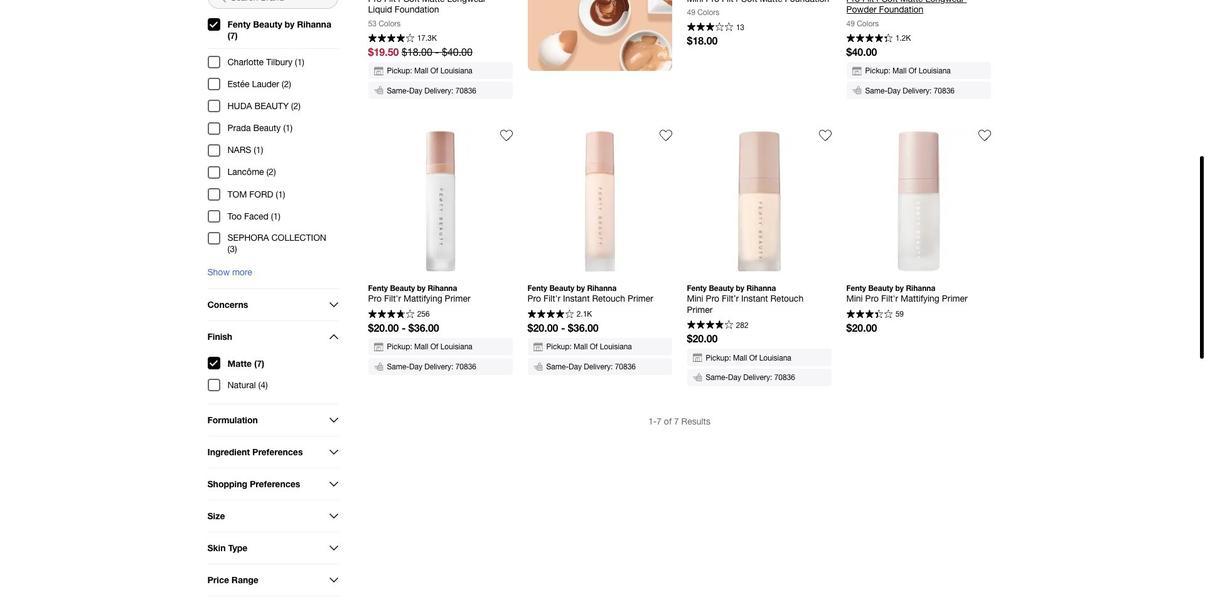 Task type: vqa. For each thing, say whether or not it's contained in the screenshot.
BHA in the Glow Recipe Mini Watermelon Glow PHA + BHA Pore-Tight Toner
no



Task type: describe. For each thing, give the bounding box(es) containing it.
59 reviews element
[[896, 311, 904, 318]]

3 stars element
[[687, 23, 734, 33]]

foundation finder | take the quiz > image
[[528, 0, 672, 71]]

4 stars element for 2.1k reviews element
[[528, 310, 574, 320]]

3.5 stars element for 256 reviews element
[[368, 310, 415, 320]]

fenty beauty by rihanna - mini pro filt'r mattifying primer image
[[847, 129, 991, 274]]

17.3k reviews element
[[417, 35, 437, 42]]

13 reviews element
[[736, 24, 745, 31]]

2.1k reviews element
[[577, 311, 592, 318]]

fenty beauty by rihanna - mini pro filt'r instant retouch primer image
[[687, 129, 832, 274]]

1.2k reviews element
[[896, 35, 911, 42]]

sign in to love fenty beauty by rihanna - pro filt'r instant retouch primer image
[[660, 129, 672, 142]]



Task type: locate. For each thing, give the bounding box(es) containing it.
0 horizontal spatial 3.5 stars element
[[368, 310, 415, 320]]

2 horizontal spatial 4 stars element
[[687, 321, 734, 331]]

282 reviews element
[[736, 322, 749, 329]]

2 vertical spatial 4 stars element
[[687, 321, 734, 331]]

4.5 stars element
[[847, 34, 893, 44]]

1 horizontal spatial 3.5 stars element
[[847, 310, 893, 320]]

4 stars element
[[368, 34, 415, 44], [528, 310, 574, 320], [687, 321, 734, 331]]

Search Brand search field
[[226, 0, 338, 8]]

256 reviews element
[[417, 311, 430, 318]]

3.5 stars element left 59 reviews element
[[847, 310, 893, 320]]

4 stars element for 282 reviews "element"
[[687, 321, 734, 331]]

sign in to love fenty beauty by rihanna - mini pro filt'r mattifying primer image
[[979, 129, 991, 142]]

4 stars element left 2.1k reviews element
[[528, 310, 574, 320]]

4 stars element left 282 reviews "element"
[[687, 321, 734, 331]]

sign in to love fenty beauty by rihanna - pro filt'r mattifying primer image
[[500, 129, 513, 142]]

4 stars element for 17.3k reviews element in the top left of the page
[[368, 34, 415, 44]]

1 vertical spatial 4 stars element
[[528, 310, 574, 320]]

1 3.5 stars element from the left
[[368, 310, 415, 320]]

3.5 stars element
[[368, 310, 415, 320], [847, 310, 893, 320]]

fenty beauty by rihanna - pro filt'r mattifying primer image
[[368, 129, 513, 274]]

fenty beauty by rihanna - pro filt'r instant retouch primer image
[[528, 129, 672, 274]]

sign in to love fenty beauty by rihanna - mini pro filt'r instant retouch primer image
[[819, 129, 832, 142]]

4 stars element left 17.3k reviews element in the top left of the page
[[368, 34, 415, 44]]

0 horizontal spatial 4 stars element
[[368, 34, 415, 44]]

3.5 stars element for 59 reviews element
[[847, 310, 893, 320]]

1 horizontal spatial 4 stars element
[[528, 310, 574, 320]]

3.5 stars element left 256 reviews element
[[368, 310, 415, 320]]

2 3.5 stars element from the left
[[847, 310, 893, 320]]

0 vertical spatial 4 stars element
[[368, 34, 415, 44]]



